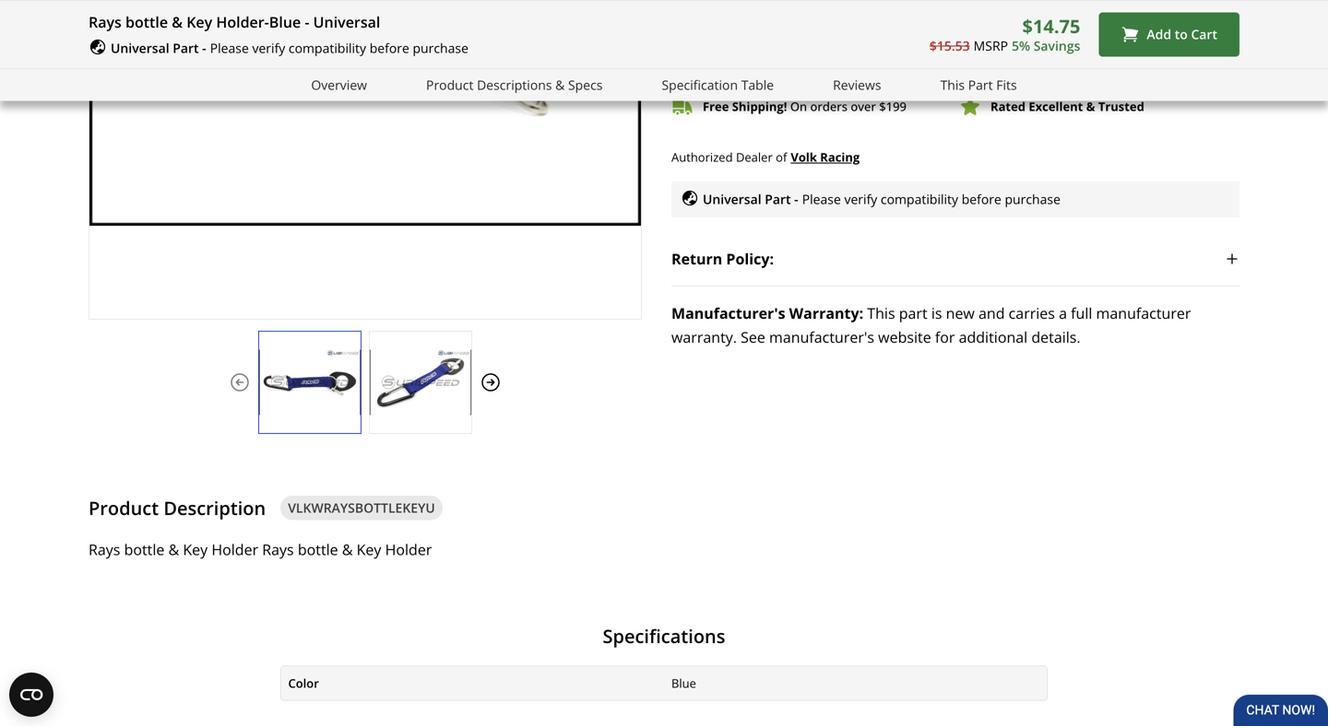 Task type: locate. For each thing, give the bounding box(es) containing it.
2 horizontal spatial part
[[968, 76, 993, 93]]

reviews
[[833, 76, 881, 93]]

$14.75
[[1023, 13, 1081, 39]]

1 vertical spatial product
[[89, 496, 159, 521]]

details.
[[1032, 327, 1081, 347]]

universal part - please verify compatibility before purchase down holder-
[[111, 39, 469, 57]]

to for add to cart button above 'trusted'
[[1175, 25, 1188, 43]]

key
[[187, 12, 212, 32], [183, 540, 208, 560], [357, 540, 381, 560]]

1 vertical spatial verify
[[844, 191, 878, 208]]

key left holder-
[[187, 12, 212, 32]]

product for product descriptions & specs
[[426, 76, 474, 93]]

30 day satisfaction guarantee
[[991, 67, 1167, 83]]

blue
[[269, 12, 301, 32], [672, 676, 696, 692]]

0 vertical spatial before
[[370, 39, 409, 57]]

& left "specs"
[[555, 76, 565, 93]]

1 vertical spatial this
[[867, 303, 895, 323]]

full
[[1071, 303, 1093, 323]]

0 horizontal spatial guarantee
[[773, 67, 833, 83]]

$15.53
[[930, 37, 970, 55]]

1 horizontal spatial cart
[[1191, 25, 1218, 43]]

purchase
[[413, 39, 469, 57], [1005, 191, 1061, 208]]

0 vertical spatial part
[[173, 39, 199, 57]]

0 horizontal spatial this
[[867, 303, 895, 323]]

1 horizontal spatial holder
[[385, 540, 432, 560]]

0 horizontal spatial cart
[[978, 3, 1004, 21]]

0 vertical spatial blue
[[269, 12, 301, 32]]

& inside product descriptions & specs link
[[555, 76, 565, 93]]

0 horizontal spatial please
[[210, 39, 249, 57]]

holder
[[212, 540, 258, 560], [385, 540, 432, 560]]

rays
[[89, 12, 122, 32], [89, 540, 120, 560], [262, 540, 294, 560]]

product for product description
[[89, 496, 159, 521]]

rated excellent & trusted
[[991, 98, 1145, 115]]

compatibility up overview
[[289, 39, 366, 57]]

1 vertical spatial to
[[1175, 25, 1188, 43]]

0 vertical spatial -
[[305, 12, 309, 32]]

1 vertical spatial add to cart
[[1147, 25, 1218, 43]]

add up 30 day satisfaction guarantee
[[1147, 25, 1172, 43]]

website
[[878, 327, 931, 347]]

part inside this part fits link
[[968, 76, 993, 93]]

0 horizontal spatial blue
[[269, 12, 301, 32]]

product
[[426, 76, 474, 93], [89, 496, 159, 521]]

universal part - please verify compatibility before purchase
[[111, 39, 469, 57], [703, 191, 1061, 208]]

0 horizontal spatial holder
[[212, 540, 258, 560]]

this left 'part'
[[867, 303, 895, 323]]

2 vertical spatial part
[[765, 191, 791, 208]]

- down rays bottle & key holder-blue - universal
[[202, 39, 206, 57]]

part
[[899, 303, 928, 323]]

price match guarantee up to 110%
[[703, 67, 902, 83]]

warranty.
[[672, 327, 737, 347]]

this part is new and carries a full manufacturer warranty. see manufacturer's website for additional details.
[[672, 303, 1191, 347]]

key down product description
[[183, 540, 208, 560]]

product left descriptions
[[426, 76, 474, 93]]

5%
[[1012, 37, 1031, 55]]

compatibility up return policy: dropdown button
[[881, 191, 959, 208]]

1 vertical spatial purchase
[[1005, 191, 1061, 208]]

open widget image
[[9, 673, 54, 718]]

2 horizontal spatial universal
[[703, 191, 762, 208]]

authorized dealer of volk racing
[[672, 149, 860, 166]]

guarantee up 'trusted'
[[1103, 67, 1167, 83]]

shipping!
[[732, 98, 787, 115]]

2 holder from the left
[[385, 540, 432, 560]]

0 vertical spatial product
[[426, 76, 474, 93]]

1 holder from the left
[[212, 540, 258, 560]]

1 vertical spatial compatibility
[[881, 191, 959, 208]]

0 horizontal spatial -
[[202, 39, 206, 57]]

descriptions
[[477, 76, 552, 93]]

add up $15.53
[[933, 3, 958, 21]]

please down rays bottle & key holder-blue - universal
[[210, 39, 249, 57]]

30
[[991, 67, 1004, 83]]

1 vertical spatial add
[[1147, 25, 1172, 43]]

part down rays bottle & key holder-blue - universal
[[173, 39, 199, 57]]

0 vertical spatial this
[[941, 76, 965, 93]]

and
[[979, 303, 1005, 323]]

0 horizontal spatial add to cart
[[933, 3, 1004, 21]]

part left "fits"
[[968, 76, 993, 93]]

additional
[[959, 327, 1028, 347]]

volk
[[791, 149, 817, 166]]

cart
[[978, 3, 1004, 21], [1191, 25, 1218, 43]]

1 horizontal spatial guarantee
[[1103, 67, 1167, 83]]

& for rays bottle & key holder-blue - universal
[[172, 12, 183, 32]]

0 horizontal spatial product
[[89, 496, 159, 521]]

universal part - please verify compatibility before purchase down racing
[[703, 191, 1061, 208]]

$
[[879, 98, 886, 115]]

add to cart button up $15.53
[[672, 0, 1240, 35]]

day
[[1008, 67, 1031, 83]]

0 vertical spatial compatibility
[[289, 39, 366, 57]]

guarantee up the free shipping! on orders over $ 199
[[773, 67, 833, 83]]

add to cart
[[933, 3, 1004, 21], [1147, 25, 1218, 43]]

guarantee
[[773, 67, 833, 83], [1103, 67, 1167, 83]]

0 horizontal spatial purchase
[[413, 39, 469, 57]]

1 horizontal spatial please
[[802, 191, 841, 208]]

carries
[[1009, 303, 1055, 323]]

please
[[210, 39, 249, 57], [802, 191, 841, 208]]

1 horizontal spatial part
[[765, 191, 791, 208]]

1 horizontal spatial universal
[[313, 12, 380, 32]]

0 horizontal spatial compatibility
[[289, 39, 366, 57]]

add
[[933, 3, 958, 21], [1147, 25, 1172, 43]]

orders
[[810, 98, 848, 115]]

part
[[173, 39, 199, 57], [968, 76, 993, 93], [765, 191, 791, 208]]

1 horizontal spatial add
[[1147, 25, 1172, 43]]

fits
[[997, 76, 1017, 93]]

add to cart button
[[672, 0, 1240, 35], [1099, 12, 1240, 57]]

2 horizontal spatial to
[[1175, 25, 1188, 43]]

&
[[172, 12, 183, 32], [555, 76, 565, 93], [1086, 98, 1095, 115], [168, 540, 179, 560], [342, 540, 353, 560]]

key for holder
[[183, 540, 208, 560]]

1 horizontal spatial blue
[[672, 676, 696, 692]]

0 horizontal spatial verify
[[252, 39, 285, 57]]

this for part
[[867, 303, 895, 323]]

1 horizontal spatial this
[[941, 76, 965, 93]]

holder down "description"
[[212, 540, 258, 560]]

authorized
[[672, 149, 733, 165]]

& for rated excellent & trusted
[[1086, 98, 1095, 115]]

2 vertical spatial -
[[794, 191, 799, 208]]

- right holder-
[[305, 12, 309, 32]]

product left "description"
[[89, 496, 159, 521]]

this
[[941, 76, 965, 93], [867, 303, 895, 323]]

0 vertical spatial universal part - please verify compatibility before purchase
[[111, 39, 469, 57]]

1 vertical spatial universal
[[111, 39, 169, 57]]

1 vertical spatial blue
[[672, 676, 696, 692]]

- down volk
[[794, 191, 799, 208]]

before
[[370, 39, 409, 57], [962, 191, 1002, 208]]

0 horizontal spatial before
[[370, 39, 409, 57]]

verify down racing
[[844, 191, 878, 208]]

0 vertical spatial add
[[933, 3, 958, 21]]

compatibility
[[289, 39, 366, 57], [881, 191, 959, 208]]

& for rays bottle & key holder rays bottle & key holder
[[168, 540, 179, 560]]

rated
[[991, 98, 1026, 115]]

policy:
[[726, 249, 774, 269]]

manufacturer's
[[769, 327, 875, 347]]

verify
[[252, 39, 285, 57], [844, 191, 878, 208]]

1 horizontal spatial universal part - please verify compatibility before purchase
[[703, 191, 1061, 208]]

1 vertical spatial before
[[962, 191, 1002, 208]]

1 horizontal spatial to
[[961, 3, 974, 21]]

0 vertical spatial cart
[[978, 3, 1004, 21]]

1 vertical spatial please
[[802, 191, 841, 208]]

1 vertical spatial part
[[968, 76, 993, 93]]

0 vertical spatial to
[[961, 3, 974, 21]]

this inside this part is new and carries a full manufacturer warranty. see manufacturer's website for additional details.
[[867, 303, 895, 323]]

product description
[[89, 496, 266, 521]]

return
[[672, 249, 723, 269]]

overview
[[311, 76, 367, 93]]

0 horizontal spatial add
[[933, 3, 958, 21]]

-
[[305, 12, 309, 32], [202, 39, 206, 57], [794, 191, 799, 208]]

& down "vlkwraysbottlekeyu"
[[342, 540, 353, 560]]

& down product description
[[168, 540, 179, 560]]

please down the volk racing 'link'
[[802, 191, 841, 208]]

manufacturer's warranty:
[[672, 303, 864, 323]]

1 horizontal spatial compatibility
[[881, 191, 959, 208]]

part down of
[[765, 191, 791, 208]]

1 horizontal spatial -
[[305, 12, 309, 32]]

return policy:
[[672, 249, 774, 269]]

2 vertical spatial to
[[855, 67, 868, 83]]

0 horizontal spatial part
[[173, 39, 199, 57]]

specifications
[[603, 624, 726, 649]]

1 horizontal spatial before
[[962, 191, 1002, 208]]

1 vertical spatial cart
[[1191, 25, 1218, 43]]

verify down holder-
[[252, 39, 285, 57]]

universal
[[313, 12, 380, 32], [111, 39, 169, 57], [703, 191, 762, 208]]

rays bottle & key holder rays bottle & key holder
[[89, 540, 432, 560]]

specification
[[662, 76, 738, 93]]

1 horizontal spatial product
[[426, 76, 474, 93]]

product descriptions & specs link
[[426, 74, 603, 95]]

this down $15.53
[[941, 76, 965, 93]]

to
[[961, 3, 974, 21], [1175, 25, 1188, 43], [855, 67, 868, 83]]

holder down "vlkwraysbottlekeyu"
[[385, 540, 432, 560]]

& left holder-
[[172, 12, 183, 32]]

bottle
[[125, 12, 168, 32], [124, 540, 165, 560], [298, 540, 338, 560]]

bottle for rays bottle & key holder-blue - universal
[[125, 12, 168, 32]]

& left 'trusted'
[[1086, 98, 1095, 115]]

new
[[946, 303, 975, 323]]



Task type: vqa. For each thing, say whether or not it's contained in the screenshot.
middle Universal
yes



Task type: describe. For each thing, give the bounding box(es) containing it.
0 vertical spatial universal
[[313, 12, 380, 32]]

199
[[886, 98, 907, 115]]

satisfaction
[[1034, 67, 1100, 83]]

msrp
[[974, 37, 1008, 55]]

a
[[1059, 303, 1067, 323]]

over
[[851, 98, 876, 115]]

of
[[776, 149, 787, 165]]

excellent
[[1029, 98, 1083, 115]]

up
[[837, 67, 852, 83]]

2 guarantee from the left
[[1103, 67, 1167, 83]]

2 horizontal spatial -
[[794, 191, 799, 208]]

key down "vlkwraysbottlekeyu"
[[357, 540, 381, 560]]

rays for rays bottle & key holder-blue - universal
[[89, 12, 122, 32]]

1 guarantee from the left
[[773, 67, 833, 83]]

0 vertical spatial add to cart
[[933, 3, 1004, 21]]

racing
[[820, 149, 860, 166]]

0 horizontal spatial universal part - please verify compatibility before purchase
[[111, 39, 469, 57]]

product descriptions & specs
[[426, 76, 603, 93]]

savings
[[1034, 37, 1081, 55]]

0 vertical spatial purchase
[[413, 39, 469, 57]]

0 vertical spatial verify
[[252, 39, 285, 57]]

1 horizontal spatial purchase
[[1005, 191, 1061, 208]]

add to cart button up 'trusted'
[[1099, 12, 1240, 57]]

to for add to cart button above $15.53
[[961, 3, 974, 21]]

warranty:
[[789, 303, 864, 323]]

rays bottle & key holder-blue - universal
[[89, 12, 380, 32]]

is
[[932, 303, 942, 323]]

match
[[734, 67, 770, 83]]

cart for add to cart button above 'trusted'
[[1191, 25, 1218, 43]]

bottle for rays bottle & key holder rays bottle & key holder
[[124, 540, 165, 560]]

this for part
[[941, 76, 965, 93]]

1 vertical spatial -
[[202, 39, 206, 57]]

description
[[164, 496, 266, 521]]

0 vertical spatial please
[[210, 39, 249, 57]]

110%
[[871, 67, 902, 83]]

reviews link
[[833, 74, 881, 95]]

vlkwraysbottlekeyu
[[288, 499, 435, 517]]

trusted
[[1099, 98, 1145, 115]]

specs
[[568, 76, 603, 93]]

free shipping! on orders over $ 199
[[703, 98, 907, 115]]

$14.75 $15.53 msrp 5% savings
[[930, 13, 1081, 55]]

2 vertical spatial universal
[[703, 191, 762, 208]]

manufacturer
[[1096, 303, 1191, 323]]

go to right image image
[[480, 372, 502, 394]]

specification table link
[[662, 74, 774, 95]]

specification table
[[662, 76, 774, 93]]

on
[[790, 98, 807, 115]]

volk racing link
[[791, 147, 860, 167]]

this part fits
[[941, 76, 1017, 93]]

price
[[703, 67, 731, 83]]

for
[[935, 327, 955, 347]]

color
[[288, 676, 319, 692]]

table
[[741, 76, 774, 93]]

free
[[703, 98, 729, 115]]

this part fits link
[[941, 74, 1017, 95]]

key for holder-
[[187, 12, 212, 32]]

see
[[741, 327, 766, 347]]

overview link
[[311, 74, 367, 95]]

dealer
[[736, 149, 773, 165]]

return policy: button
[[672, 232, 1240, 286]]

rays for rays bottle & key holder rays bottle & key holder
[[89, 540, 120, 560]]

cart for add to cart button above $15.53
[[978, 3, 1004, 21]]

1 horizontal spatial add to cart
[[1147, 25, 1218, 43]]

1 vertical spatial universal part - please verify compatibility before purchase
[[703, 191, 1061, 208]]

manufacturer's
[[672, 303, 786, 323]]

& for product descriptions & specs
[[555, 76, 565, 93]]

0 horizontal spatial to
[[855, 67, 868, 83]]

1 horizontal spatial verify
[[844, 191, 878, 208]]

holder-
[[216, 12, 269, 32]]

0 horizontal spatial universal
[[111, 39, 169, 57]]



